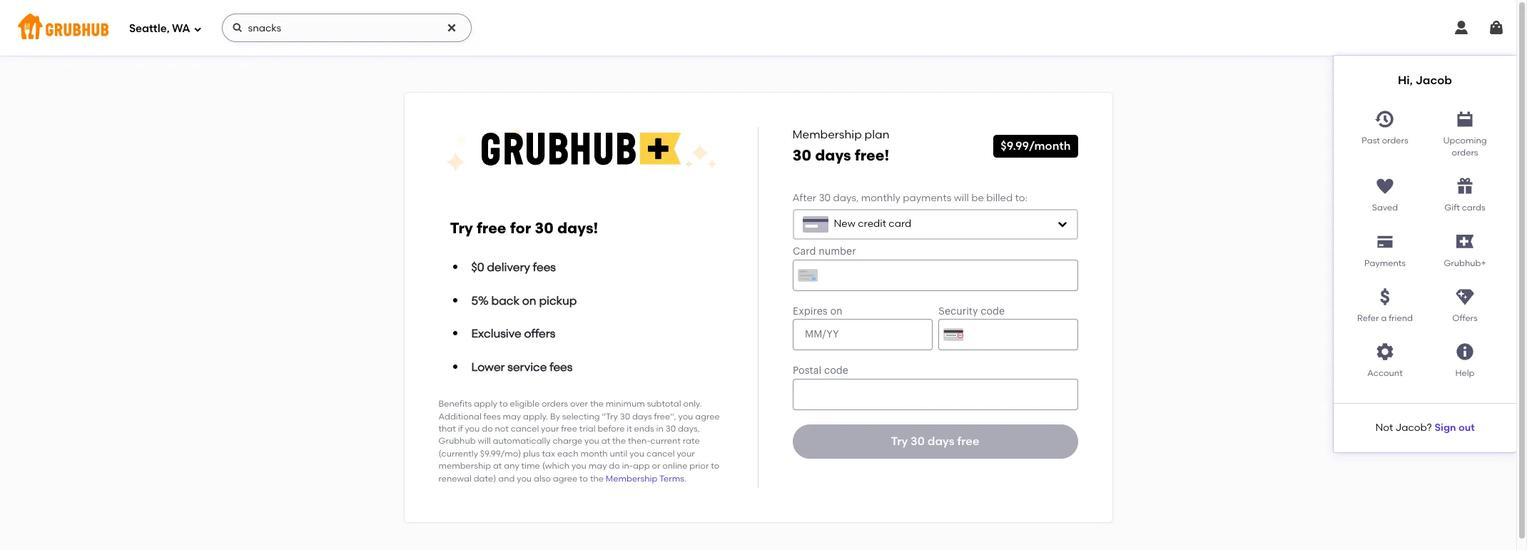 Task type: vqa. For each thing, say whether or not it's contained in the screenshot.
the rightmost $6.99
no



Task type: describe. For each thing, give the bounding box(es) containing it.
seattle,
[[129, 22, 170, 35]]

to:
[[1015, 192, 1028, 204]]

0 vertical spatial svg image
[[446, 22, 457, 34]]

try 30 days free button
[[793, 425, 1078, 459]]

svg image inside payments link
[[1375, 232, 1395, 252]]

membership logo image
[[445, 127, 717, 173]]

svg image inside help button
[[1455, 342, 1475, 362]]

exclusive
[[471, 327, 522, 341]]

apply.
[[523, 412, 548, 422]]

be
[[972, 192, 984, 204]]

help button
[[1425, 337, 1505, 380]]

tax
[[542, 449, 555, 459]]

5% back on pickup
[[471, 294, 577, 307]]

online
[[663, 461, 688, 471]]

orders inside benefits apply to eligible orders over the minimum subtotal only. additional fees may apply. by selecting "try 30 days free", you agree that if you do not cancel your free trial before it ends in 30 days, grubhub will automatically charge you at the then-current rate (currently $9.99/mo) plus tax each month until you cancel your membership at any time (which you may do in-app or online prior to renewal date) and you also agree to the
[[542, 399, 568, 409]]

payments
[[1365, 258, 1406, 268]]

?
[[1427, 422, 1432, 434]]

selecting
[[562, 412, 600, 422]]

grubhub plus flag logo image
[[1457, 235, 1474, 249]]

will inside benefits apply to eligible orders over the minimum subtotal only. additional fees may apply. by selecting "try 30 days free", you agree that if you do not cancel your free trial before it ends in 30 days, grubhub will automatically charge you at the then-current rate (currently $9.99/mo) plus tax each month until you cancel your membership at any time (which you may do in-app or online prior to renewal date) and you also agree to the
[[478, 436, 491, 446]]

plan
[[865, 128, 890, 141]]

0 vertical spatial at
[[602, 436, 610, 446]]

billed
[[987, 192, 1013, 204]]

or
[[652, 461, 661, 471]]

svg image inside upcoming orders link
[[1455, 109, 1475, 129]]

past orders link
[[1345, 103, 1425, 159]]

main navigation navigation
[[0, 0, 1517, 452]]

free",
[[654, 412, 676, 422]]

prior
[[690, 461, 709, 471]]

over
[[570, 399, 588, 409]]

not
[[495, 424, 509, 434]]

Search for food, convenience, alcohol... search field
[[222, 14, 471, 42]]

saved link
[[1345, 171, 1425, 215]]

orders for past orders
[[1382, 135, 1409, 145]]

1 horizontal spatial days,
[[833, 192, 859, 204]]

you down each
[[572, 461, 587, 471]]

1 vertical spatial the
[[612, 436, 626, 446]]

in-
[[622, 461, 633, 471]]

grubhub
[[439, 436, 476, 446]]

automatically
[[493, 436, 551, 446]]

then-
[[628, 436, 651, 446]]

until
[[610, 449, 628, 459]]

membership
[[439, 461, 491, 471]]

30 inside try 30 days free button
[[911, 434, 925, 448]]

days, inside benefits apply to eligible orders over the minimum subtotal only. additional fees may apply. by selecting "try 30 days free", you agree that if you do not cancel your free trial before it ends in 30 days, grubhub will automatically charge you at the then-current rate (currently $9.99/mo) plus tax each month until you cancel your membership at any time (which you may do in-app or online prior to renewal date) and you also agree to the
[[678, 424, 700, 434]]

0 vertical spatial to
[[499, 399, 508, 409]]

card
[[889, 218, 912, 230]]

svg image inside account link
[[1375, 342, 1395, 362]]

lower service fees
[[471, 360, 573, 374]]

"try
[[602, 412, 618, 422]]

renewal
[[439, 474, 472, 484]]

current
[[651, 436, 681, 446]]

fees for lower service fees
[[550, 360, 573, 374]]

fees inside benefits apply to eligible orders over the minimum subtotal only. additional fees may apply. by selecting "try 30 days free", you agree that if you do not cancel your free trial before it ends in 30 days, grubhub will automatically charge you at the then-current rate (currently $9.99/mo) plus tax each month until you cancel your membership at any time (which you may do in-app or online prior to renewal date) and you also agree to the
[[484, 412, 501, 422]]

benefits apply to eligible orders over the minimum subtotal only. additional fees may apply. by selecting "try 30 days free", you agree that if you do not cancel your free trial before it ends in 30 days, grubhub will automatically charge you at the then-current rate (currently $9.99/mo) plus tax each month until you cancel your membership at any time (which you may do in-app or online prior to renewal date) and you also agree to the
[[439, 399, 720, 484]]

offers
[[524, 327, 556, 341]]

days inside membership plan 30 days free!
[[815, 147, 851, 165]]

membership plan 30 days free!
[[793, 128, 890, 165]]

hi, jacob
[[1398, 74, 1452, 87]]

days!
[[557, 219, 598, 237]]

try 30 days free
[[891, 434, 980, 448]]

svg image inside refer a friend 'button'
[[1375, 287, 1395, 307]]

days inside benefits apply to eligible orders over the minimum subtotal only. additional fees may apply. by selecting "try 30 days free", you agree that if you do not cancel your free trial before it ends in 30 days, grubhub will automatically charge you at the then-current rate (currently $9.99/mo) plus tax each month until you cancel your membership at any time (which you may do in-app or online prior to renewal date) and you also agree to the
[[632, 412, 652, 422]]

help
[[1456, 369, 1475, 379]]

ends
[[634, 424, 654, 434]]

eligible
[[510, 399, 540, 409]]

membership for 30
[[793, 128, 862, 141]]

account link
[[1345, 337, 1425, 380]]

svg image inside "offers" link
[[1455, 287, 1475, 307]]

grubhub+ button
[[1425, 226, 1505, 270]]

terms
[[660, 474, 684, 484]]

0 vertical spatial will
[[954, 192, 969, 204]]

$0
[[471, 260, 484, 274]]

back
[[491, 294, 520, 307]]

.
[[684, 474, 686, 484]]

also
[[534, 474, 551, 484]]

0 horizontal spatial free
[[477, 219, 506, 237]]

in
[[656, 424, 664, 434]]

rate
[[683, 436, 700, 446]]

0 vertical spatial may
[[503, 412, 521, 422]]

gift cards link
[[1425, 171, 1505, 215]]

0 vertical spatial your
[[541, 424, 559, 434]]

days inside button
[[928, 434, 955, 448]]

each
[[557, 449, 579, 459]]

$9.99/month
[[1001, 139, 1071, 153]]

past orders
[[1362, 135, 1409, 145]]

0 horizontal spatial at
[[493, 461, 502, 471]]

app
[[633, 461, 650, 471]]

not jacob ? sign out
[[1376, 422, 1475, 434]]

fees for $0 delivery fees
[[533, 260, 556, 274]]

refer a friend button
[[1345, 281, 1425, 325]]

apply
[[474, 399, 497, 409]]

0 horizontal spatial do
[[482, 424, 493, 434]]

date)
[[474, 474, 496, 484]]

1 vertical spatial to
[[711, 461, 720, 471]]

that
[[439, 424, 456, 434]]

sign out button
[[1435, 415, 1475, 441]]

gift
[[1445, 203, 1460, 213]]

svg image inside saved "link"
[[1375, 177, 1395, 197]]

jacob for not
[[1396, 422, 1427, 434]]



Task type: locate. For each thing, give the bounding box(es) containing it.
may down month
[[589, 461, 607, 471]]

1 vertical spatial membership
[[606, 474, 658, 484]]

svg image inside gift cards "link"
[[1455, 177, 1475, 197]]

free inside benefits apply to eligible orders over the minimum subtotal only. additional fees may apply. by selecting "try 30 days free", you agree that if you do not cancel your free trial before it ends in 30 days, grubhub will automatically charge you at the then-current rate (currently $9.99/mo) plus tax each month until you cancel your membership at any time (which you may do in-app or online prior to renewal date) and you also agree to the
[[561, 424, 577, 434]]

1 vertical spatial may
[[589, 461, 607, 471]]

month
[[581, 449, 608, 459]]

days, up rate
[[678, 424, 700, 434]]

30
[[793, 147, 812, 165], [819, 192, 831, 204], [535, 219, 554, 237], [620, 412, 630, 422], [666, 424, 676, 434], [911, 434, 925, 448]]

will up $9.99/mo)
[[478, 436, 491, 446]]

additional
[[439, 412, 482, 422]]

2 vertical spatial days
[[928, 434, 955, 448]]

membership for .
[[606, 474, 658, 484]]

free!
[[855, 147, 889, 165]]

the up until
[[612, 436, 626, 446]]

free inside button
[[957, 434, 980, 448]]

1 horizontal spatial orders
[[1382, 135, 1409, 145]]

you down only.
[[678, 412, 693, 422]]

account
[[1368, 369, 1403, 379]]

on
[[522, 294, 536, 307]]

charge
[[553, 436, 583, 446]]

2 vertical spatial to
[[580, 474, 588, 484]]

0 vertical spatial agree
[[695, 412, 720, 422]]

any
[[504, 461, 519, 471]]

and
[[498, 474, 515, 484]]

jacob
[[1416, 74, 1452, 87], [1396, 422, 1427, 434]]

service
[[508, 360, 547, 374]]

membership
[[793, 128, 862, 141], [606, 474, 658, 484]]

agree down only.
[[695, 412, 720, 422]]

orders down upcoming
[[1452, 148, 1479, 158]]

membership inside membership plan 30 days free!
[[793, 128, 862, 141]]

to right prior
[[711, 461, 720, 471]]

1 vertical spatial will
[[478, 436, 491, 446]]

new credit card
[[834, 218, 912, 230]]

2 horizontal spatial free
[[957, 434, 980, 448]]

2 vertical spatial fees
[[484, 412, 501, 422]]

not
[[1376, 422, 1393, 434]]

fees right 'delivery'
[[533, 260, 556, 274]]

pickup
[[539, 294, 577, 307]]

plus
[[523, 449, 540, 459]]

0 horizontal spatial days,
[[678, 424, 700, 434]]

membership down the in-
[[606, 474, 658, 484]]

1 vertical spatial try
[[891, 434, 908, 448]]

30 inside membership plan 30 days free!
[[793, 147, 812, 165]]

0 vertical spatial days
[[815, 147, 851, 165]]

0 vertical spatial orders
[[1382, 135, 1409, 145]]

try for try 30 days free
[[891, 434, 908, 448]]

trial
[[579, 424, 596, 434]]

1 horizontal spatial your
[[677, 449, 695, 459]]

membership terms link
[[606, 474, 684, 484]]

1 horizontal spatial membership
[[793, 128, 862, 141]]

try inside try 30 days free button
[[891, 434, 908, 448]]

1 horizontal spatial will
[[954, 192, 969, 204]]

will left be
[[954, 192, 969, 204]]

1 vertical spatial svg image
[[1375, 109, 1395, 129]]

sign
[[1435, 422, 1456, 434]]

time
[[521, 461, 540, 471]]

monthly
[[861, 192, 901, 204]]

credit
[[858, 218, 886, 230]]

svg image
[[446, 22, 457, 34], [1375, 109, 1395, 129], [1455, 177, 1475, 197]]

the down month
[[590, 474, 604, 484]]

0 horizontal spatial membership
[[606, 474, 658, 484]]

0 vertical spatial try
[[450, 219, 473, 237]]

0 horizontal spatial orders
[[542, 399, 568, 409]]

cancel up or
[[647, 449, 675, 459]]

cancel up automatically
[[511, 424, 539, 434]]

svg image inside past orders link
[[1375, 109, 1395, 129]]

svg image for past orders
[[1375, 109, 1395, 129]]

1 vertical spatial agree
[[553, 474, 578, 484]]

upcoming
[[1443, 135, 1487, 145]]

1 horizontal spatial svg image
[[1375, 109, 1395, 129]]

before
[[598, 424, 625, 434]]

2 horizontal spatial days
[[928, 434, 955, 448]]

you down then-
[[630, 449, 645, 459]]

new
[[834, 218, 856, 230]]

1 horizontal spatial may
[[589, 461, 607, 471]]

upcoming orders link
[[1425, 103, 1505, 159]]

1 vertical spatial your
[[677, 449, 695, 459]]

for
[[510, 219, 531, 237]]

0 horizontal spatial agree
[[553, 474, 578, 484]]

1 horizontal spatial days
[[815, 147, 851, 165]]

2 horizontal spatial orders
[[1452, 148, 1479, 158]]

1 horizontal spatial agree
[[695, 412, 720, 422]]

0 horizontal spatial your
[[541, 424, 559, 434]]

0 vertical spatial cancel
[[511, 424, 539, 434]]

offers link
[[1425, 281, 1505, 325]]

your
[[541, 424, 559, 434], [677, 449, 695, 459]]

at
[[602, 436, 610, 446], [493, 461, 502, 471]]

fees
[[533, 260, 556, 274], [550, 360, 573, 374], [484, 412, 501, 422]]

2 horizontal spatial svg image
[[1455, 177, 1475, 197]]

fees right service
[[550, 360, 573, 374]]

days, up the new
[[833, 192, 859, 204]]

0 horizontal spatial try
[[450, 219, 473, 237]]

the right over
[[590, 399, 604, 409]]

may up not
[[503, 412, 521, 422]]

jacob right the hi, at the right top of page
[[1416, 74, 1452, 87]]

exclusive offers
[[471, 327, 556, 341]]

2 horizontal spatial to
[[711, 461, 720, 471]]

1 vertical spatial days,
[[678, 424, 700, 434]]

you up month
[[585, 436, 599, 446]]

by
[[550, 412, 560, 422]]

to
[[499, 399, 508, 409], [711, 461, 720, 471], [580, 474, 588, 484]]

0 horizontal spatial days
[[632, 412, 652, 422]]

do
[[482, 424, 493, 434], [609, 461, 620, 471]]

1 horizontal spatial to
[[580, 474, 588, 484]]

the
[[590, 399, 604, 409], [612, 436, 626, 446], [590, 474, 604, 484]]

1 vertical spatial at
[[493, 461, 502, 471]]

only.
[[683, 399, 702, 409]]

seattle, wa
[[129, 22, 190, 35]]

subtotal
[[647, 399, 681, 409]]

saved
[[1372, 203, 1398, 213]]

2 vertical spatial orders
[[542, 399, 568, 409]]

1 horizontal spatial free
[[561, 424, 577, 434]]

jacob right not
[[1396, 422, 1427, 434]]

svg image for gift cards
[[1455, 177, 1475, 197]]

minimum
[[606, 399, 645, 409]]

after 30 days, monthly payments will be billed to:
[[793, 192, 1028, 204]]

0 vertical spatial do
[[482, 424, 493, 434]]

0 horizontal spatial cancel
[[511, 424, 539, 434]]

your down by
[[541, 424, 559, 434]]

$9.99/mo)
[[480, 449, 521, 459]]

wa
[[172, 22, 190, 35]]

1 vertical spatial do
[[609, 461, 620, 471]]

0 vertical spatial the
[[590, 399, 604, 409]]

you down time
[[517, 474, 532, 484]]

1 horizontal spatial at
[[602, 436, 610, 446]]

membership up free!
[[793, 128, 862, 141]]

orders up by
[[542, 399, 568, 409]]

2 vertical spatial the
[[590, 474, 604, 484]]

to right 'apply'
[[499, 399, 508, 409]]

payments link
[[1345, 226, 1425, 270]]

gift cards
[[1445, 203, 1486, 213]]

1 horizontal spatial do
[[609, 461, 620, 471]]

free
[[477, 219, 506, 237], [561, 424, 577, 434], [957, 434, 980, 448]]

0 vertical spatial days,
[[833, 192, 859, 204]]

(currently
[[439, 449, 478, 459]]

payments
[[903, 192, 952, 204]]

0 vertical spatial membership
[[793, 128, 862, 141]]

delivery
[[487, 260, 530, 274]]

0 vertical spatial fees
[[533, 260, 556, 274]]

refer
[[1358, 313, 1379, 323]]

try
[[450, 219, 473, 237], [891, 434, 908, 448]]

hi,
[[1398, 74, 1413, 87]]

0 horizontal spatial will
[[478, 436, 491, 446]]

1 vertical spatial days
[[632, 412, 652, 422]]

1 vertical spatial jacob
[[1396, 422, 1427, 434]]

1 horizontal spatial try
[[891, 434, 908, 448]]

cards
[[1462, 203, 1486, 213]]

grubhub+
[[1444, 258, 1486, 268]]

1 vertical spatial fees
[[550, 360, 573, 374]]

to down month
[[580, 474, 588, 484]]

1 vertical spatial orders
[[1452, 148, 1479, 158]]

may
[[503, 412, 521, 422], [589, 461, 607, 471]]

past
[[1362, 135, 1380, 145]]

jacob for hi,
[[1416, 74, 1452, 87]]

0 horizontal spatial to
[[499, 399, 508, 409]]

you right if
[[465, 424, 480, 434]]

after
[[793, 192, 817, 204]]

at down $9.99/mo)
[[493, 461, 502, 471]]

days
[[815, 147, 851, 165], [632, 412, 652, 422], [928, 434, 955, 448]]

orders inside past orders link
[[1382, 135, 1409, 145]]

2 vertical spatial svg image
[[1455, 177, 1475, 197]]

orders right past
[[1382, 135, 1409, 145]]

your down rate
[[677, 449, 695, 459]]

0 vertical spatial jacob
[[1416, 74, 1452, 87]]

if
[[458, 424, 463, 434]]

svg image
[[1453, 19, 1470, 36], [1488, 19, 1505, 36], [232, 22, 243, 34], [193, 25, 202, 33], [1455, 109, 1475, 129], [1375, 177, 1395, 197], [1057, 219, 1068, 230], [1375, 232, 1395, 252], [1375, 287, 1395, 307], [1455, 287, 1475, 307], [1375, 342, 1395, 362], [1455, 342, 1475, 362]]

fees down 'apply'
[[484, 412, 501, 422]]

try for try free for 30 days!
[[450, 219, 473, 237]]

agree down (which
[[553, 474, 578, 484]]

orders for upcoming orders
[[1452, 148, 1479, 158]]

offers
[[1453, 313, 1478, 323]]

at down before
[[602, 436, 610, 446]]

do left not
[[482, 424, 493, 434]]

benefits
[[439, 399, 472, 409]]

1 horizontal spatial cancel
[[647, 449, 675, 459]]

1 vertical spatial cancel
[[647, 449, 675, 459]]

a
[[1381, 313, 1387, 323]]

upcoming orders
[[1443, 135, 1487, 158]]

do left the in-
[[609, 461, 620, 471]]

5%
[[471, 294, 489, 307]]

0 horizontal spatial svg image
[[446, 22, 457, 34]]

orders inside the upcoming orders
[[1452, 148, 1479, 158]]

0 horizontal spatial may
[[503, 412, 521, 422]]

friend
[[1389, 313, 1413, 323]]



